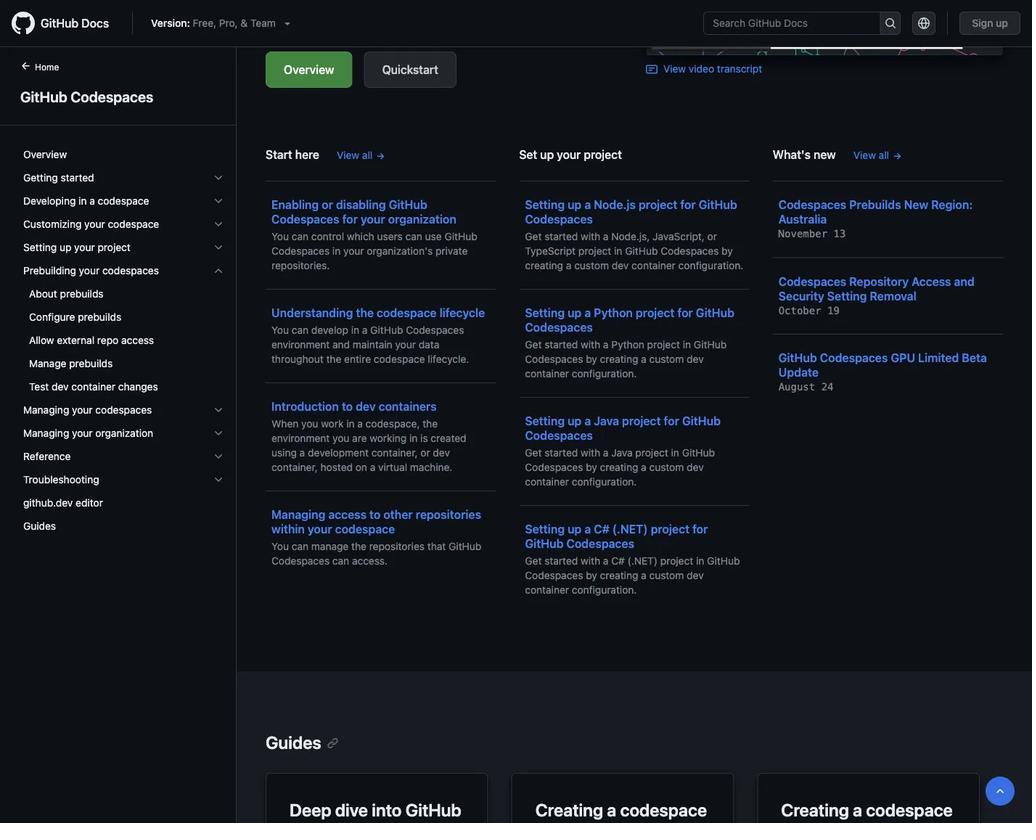 Task type: locate. For each thing, give the bounding box(es) containing it.
access down the configure prebuilds link
[[121, 334, 154, 346]]

6 sc 9kayk9 0 image from the top
[[213, 474, 224, 486]]

setting up a c# (.net) project for github codespaces get started with a c# (.net) project in github codespaces by creating a custom dev container configuration.
[[525, 522, 740, 596]]

can left control
[[292, 231, 309, 242]]

to inside introduction to dev containers when you work in a codespace, the environment you are working in is created using a development container, or dev container, hosted on a virtual machine.
[[342, 400, 353, 413]]

enabling
[[272, 198, 319, 212]]

0 vertical spatial or
[[322, 198, 333, 212]]

get inside setting up a python project for github codespaces get started with a python project in github codespaces by creating a custom dev container configuration.
[[525, 339, 542, 351]]

0 horizontal spatial creating
[[536, 800, 603, 820]]

configure prebuilds
[[29, 311, 121, 323]]

codespaces inside github codespaces gpu limited beta update august 24
[[820, 351, 888, 365]]

2 sc 9kayk9 0 image from the top
[[213, 242, 224, 253]]

codespaces inside managing your codespaces dropdown button
[[95, 404, 152, 416]]

container
[[632, 260, 676, 272], [525, 368, 569, 380], [71, 381, 116, 393], [525, 476, 569, 488], [525, 584, 569, 596]]

container inside setting up a python project for github codespaces get started with a python project in github codespaces by creating a custom dev container configuration.
[[525, 368, 569, 380]]

2 vertical spatial managing
[[272, 508, 326, 522]]

gpu
[[891, 351, 916, 365]]

view all right new
[[854, 149, 889, 161]]

prebuilding your codespaces
[[23, 265, 159, 277]]

started inside setting up a java project for github codespaces get started with a java project in github codespaces by creating a custom dev container configuration.
[[545, 447, 578, 459]]

users
[[377, 231, 403, 242]]

repositories up access. at the bottom of the page
[[369, 541, 425, 552]]

1 vertical spatial sc 9kayk9 0 image
[[213, 242, 224, 253]]

and down develop
[[333, 339, 350, 351]]

and inside understanding the codespace lifecycle you can develop in a github codespaces environment and maintain your data throughout the entire codespace lifecycle.
[[333, 339, 350, 351]]

1 vertical spatial overview link
[[17, 143, 230, 166]]

1 horizontal spatial all
[[879, 149, 889, 161]]

codespaces down setting up your project dropdown button
[[102, 265, 159, 277]]

19
[[828, 305, 840, 317]]

sc 9kayk9 0 image inside customizing your codespace dropdown button
[[213, 219, 224, 230]]

your down managing your codespaces
[[72, 427, 93, 439]]

in inside the setting up a node.js project for github codespaces get started with a node.js, javascript, or typescript project in github codespaces by creating a custom dev container configuration.
[[614, 245, 623, 257]]

version:
[[151, 17, 190, 29]]

you down enabling
[[272, 231, 289, 242]]

with for node.js
[[581, 231, 600, 242]]

managing for organization
[[23, 427, 69, 439]]

the left entire
[[326, 353, 341, 365]]

managing down test on the left top of page
[[23, 404, 69, 416]]

1 vertical spatial you
[[272, 324, 289, 336]]

dev inside setting up a java project for github codespaces get started with a java project in github codespaces by creating a custom dev container configuration.
[[687, 461, 704, 473]]

1 prebuilding your codespaces element from the top
[[12, 259, 236, 399]]

codespaces inside managing access to other repositories within your codespace you can manage the repositories that github codespaces can access.
[[272, 555, 330, 567]]

1 vertical spatial access
[[328, 508, 367, 522]]

0 horizontal spatial creating a codespace
[[536, 800, 707, 823]]

guides inside "github codespaces" element
[[23, 520, 56, 532]]

sc 9kayk9 0 image for reference
[[213, 451, 224, 462]]

up inside dropdown button
[[60, 241, 71, 253]]

up for set up your project
[[540, 148, 554, 162]]

0 vertical spatial codespaces
[[102, 265, 159, 277]]

up inside setting up a c# (.net) project for github codespaces get started with a c# (.net) project in github codespaces by creating a custom dev container configuration.
[[568, 522, 582, 536]]

0 horizontal spatial and
[[333, 339, 350, 351]]

github inside github codespaces gpu limited beta update august 24
[[779, 351, 817, 365]]

started inside dropdown button
[[61, 172, 94, 184]]

1 horizontal spatial c#
[[611, 555, 625, 567]]

1 creating a codespace link from the left
[[512, 773, 734, 823]]

prebuilding
[[23, 265, 76, 277]]

guides link up deep
[[266, 733, 339, 753]]

5 sc 9kayk9 0 image from the top
[[213, 451, 224, 462]]

understanding
[[272, 306, 353, 320]]

for inside setting up a c# (.net) project for github codespaces get started with a c# (.net) project in github codespaces by creating a custom dev container configuration.
[[693, 522, 708, 536]]

repo
[[97, 334, 119, 346]]

custom inside setting up a c# (.net) project for github codespaces get started with a c# (.net) project in github codespaces by creating a custom dev container configuration.
[[649, 570, 684, 582]]

view
[[664, 62, 686, 74], [337, 149, 359, 161], [854, 149, 876, 161]]

access
[[912, 274, 951, 288]]

with inside setting up a c# (.net) project for github codespaces get started with a c# (.net) project in github codespaces by creating a custom dev container configuration.
[[581, 555, 600, 567]]

0 horizontal spatial guides link
[[17, 515, 230, 538]]

lifecycle.
[[428, 353, 469, 365]]

guides link
[[17, 515, 230, 538], [266, 733, 339, 753]]

or right javascript,
[[708, 231, 717, 242]]

codespaces for managing your codespaces
[[95, 404, 152, 416]]

for inside setting up a java project for github codespaces get started with a java project in github codespaces by creating a custom dev container configuration.
[[664, 414, 679, 428]]

sc 9kayk9 0 image for codespace
[[213, 195, 224, 207]]

for inside enabling or disabling github codespaces for your organization you can control which users can use github codespaces in your organization's private repositories.
[[342, 212, 358, 226]]

configure
[[29, 311, 75, 323]]

setting inside setting up a java project for github codespaces get started with a java project in github codespaces by creating a custom dev container configuration.
[[525, 414, 565, 428]]

or down is
[[421, 447, 430, 459]]

1 vertical spatial overview
[[23, 148, 67, 160]]

setting inside setting up a python project for github codespaces get started with a python project in github codespaces by creating a custom dev container configuration.
[[525, 306, 565, 320]]

started for setting up a python project for github codespaces
[[545, 339, 578, 351]]

3 get from the top
[[525, 447, 542, 459]]

sc 9kayk9 0 image inside the managing your organization dropdown button
[[213, 428, 224, 439]]

container, up the virtual
[[372, 447, 418, 459]]

view all for what's new
[[854, 149, 889, 161]]

for inside setting up a python project for github codespaces get started with a python project in github codespaces by creating a custom dev container configuration.
[[678, 306, 693, 320]]

repositories up that
[[416, 508, 481, 522]]

1 horizontal spatial you
[[333, 432, 349, 444]]

codespaces down test dev container changes link
[[95, 404, 152, 416]]

1 horizontal spatial and
[[954, 274, 975, 288]]

1 horizontal spatial organization
[[388, 212, 457, 226]]

control
[[311, 231, 344, 242]]

github inside managing access to other repositories within your codespace you can manage the repositories that github codespaces can access.
[[449, 541, 482, 552]]

about
[[29, 288, 57, 300]]

environment up the throughout
[[272, 339, 330, 351]]

managing up reference
[[23, 427, 69, 439]]

0 horizontal spatial c#
[[594, 522, 610, 536]]

free,
[[193, 17, 216, 29]]

1 vertical spatial c#
[[611, 555, 625, 567]]

all up disabling
[[362, 149, 373, 161]]

by inside setting up a c# (.net) project for github codespaces get started with a c# (.net) project in github codespaces by creating a custom dev container configuration.
[[586, 570, 597, 582]]

prebuilds for configure prebuilds
[[78, 311, 121, 323]]

introduction to dev containers when you work in a codespace, the environment you are working in is created using a development container, or dev container, hosted on a virtual machine.
[[272, 400, 467, 473]]

1 vertical spatial codespaces
[[95, 404, 152, 416]]

1 horizontal spatial to
[[370, 508, 381, 522]]

1 creating a codespace from the left
[[536, 800, 707, 823]]

sc 9kayk9 0 image inside setting up your project dropdown button
[[213, 242, 224, 253]]

overview link down the triangle down icon
[[266, 52, 352, 88]]

1 vertical spatial environment
[[272, 432, 330, 444]]

1 view all from the left
[[337, 149, 373, 161]]

lifecycle
[[440, 306, 485, 320]]

0 horizontal spatial to
[[342, 400, 353, 413]]

1 view all link from the left
[[337, 148, 386, 163]]

to left other
[[370, 508, 381, 522]]

creating a codespace link
[[512, 773, 734, 823], [757, 773, 980, 823]]

1 vertical spatial guides
[[266, 733, 321, 753]]

github docs
[[41, 16, 109, 30]]

0 vertical spatial overview link
[[266, 52, 352, 88]]

started inside setting up a python project for github codespaces get started with a python project in github codespaces by creating a custom dev container configuration.
[[545, 339, 578, 351]]

0 horizontal spatial creating a codespace link
[[512, 773, 734, 823]]

environment down when
[[272, 432, 330, 444]]

1 vertical spatial managing
[[23, 427, 69, 439]]

prebuilds up allow external repo access
[[78, 311, 121, 323]]

customizing your codespace
[[23, 218, 159, 230]]

1 vertical spatial (.net)
[[628, 555, 658, 567]]

container, down "using" on the left bottom of page
[[272, 461, 318, 473]]

up inside setting up a python project for github codespaces get started with a python project in github codespaces by creating a custom dev container configuration.
[[568, 306, 582, 320]]

you down within
[[272, 541, 289, 552]]

manage prebuilds
[[29, 358, 113, 370]]

creating
[[536, 800, 603, 820], [781, 800, 849, 820]]

2 all from the left
[[879, 149, 889, 161]]

environment for introduction
[[272, 432, 330, 444]]

2 you from the top
[[272, 324, 289, 336]]

environment inside introduction to dev containers when you work in a codespace, the environment you are working in is created using a development container, or dev container, hosted on a virtual machine.
[[272, 432, 330, 444]]

java
[[594, 414, 619, 428], [611, 447, 633, 459]]

setting for project
[[23, 241, 57, 253]]

0 horizontal spatial view all
[[337, 149, 373, 161]]

creating
[[525, 260, 563, 272], [600, 353, 638, 365], [600, 461, 638, 473], [600, 570, 638, 582]]

2 vertical spatial prebuilds
[[69, 358, 113, 370]]

prebuilding your codespaces element
[[12, 259, 236, 399], [12, 282, 236, 399]]

setting inside setting up a c# (.net) project for github codespaces get started with a c# (.net) project in github codespaces by creating a custom dev container configuration.
[[525, 522, 565, 536]]

november 13 element
[[779, 228, 846, 240]]

0 vertical spatial you
[[301, 418, 318, 430]]

transcript
[[717, 62, 763, 74]]

project
[[584, 148, 622, 162], [639, 198, 678, 212], [98, 241, 131, 253], [579, 245, 612, 257], [636, 306, 675, 320], [647, 339, 680, 351], [622, 414, 661, 428], [636, 447, 669, 459], [651, 522, 690, 536], [661, 555, 694, 567]]

0 vertical spatial guides
[[23, 520, 56, 532]]

1 vertical spatial and
[[333, 339, 350, 351]]

None search field
[[704, 12, 901, 35]]

started inside setting up a c# (.net) project for github codespaces get started with a c# (.net) project in github codespaces by creating a custom dev container configuration.
[[545, 555, 578, 567]]

with for python
[[581, 339, 600, 351]]

is
[[420, 432, 428, 444]]

to up work
[[342, 400, 353, 413]]

home
[[35, 62, 59, 72]]

1 vertical spatial prebuilds
[[78, 311, 121, 323]]

developing in a codespace button
[[17, 189, 230, 213]]

0 vertical spatial overview
[[284, 63, 334, 77]]

all up prebuilds
[[879, 149, 889, 161]]

prebuilding your codespaces element containing prebuilding your codespaces
[[12, 259, 236, 399]]

codespace inside managing access to other repositories within your codespace you can manage the repositories that github codespaces can access.
[[335, 522, 395, 536]]

2 with from the top
[[581, 339, 600, 351]]

guides
[[23, 520, 56, 532], [266, 733, 321, 753]]

setting for node.js
[[525, 198, 565, 212]]

and
[[954, 274, 975, 288], [333, 339, 350, 351]]

search image
[[885, 17, 896, 29]]

0 horizontal spatial organization
[[95, 427, 153, 439]]

1 horizontal spatial access
[[328, 508, 367, 522]]

sc 9kayk9 0 image inside managing your codespaces dropdown button
[[213, 404, 224, 416]]

select language: current language is english image
[[919, 17, 930, 29]]

1 vertical spatial to
[[370, 508, 381, 522]]

1 vertical spatial organization
[[95, 427, 153, 439]]

start
[[266, 148, 292, 162]]

sc 9kayk9 0 image for project
[[213, 242, 224, 253]]

with inside the setting up a node.js project for github codespaces get started with a node.js, javascript, or typescript project in github codespaces by creating a custom dev container configuration.
[[581, 231, 600, 242]]

2 vertical spatial or
[[421, 447, 430, 459]]

0 vertical spatial and
[[954, 274, 975, 288]]

view right here
[[337, 149, 359, 161]]

2 vertical spatial you
[[272, 541, 289, 552]]

you inside enabling or disabling github codespaces for your organization you can control which users can use github codespaces in your organization's private repositories.
[[272, 231, 289, 242]]

1 all from the left
[[362, 149, 373, 161]]

1 sc 9kayk9 0 image from the top
[[213, 172, 224, 184]]

overview link
[[266, 52, 352, 88], [17, 143, 230, 166]]

0 horizontal spatial view all link
[[337, 148, 386, 163]]

your down developing in a codespace
[[84, 218, 105, 230]]

1 vertical spatial you
[[333, 432, 349, 444]]

develop
[[311, 324, 348, 336]]

view all right here
[[337, 149, 373, 161]]

are
[[352, 432, 367, 444]]

1 sc 9kayk9 0 image from the top
[[213, 195, 224, 207]]

0 vertical spatial environment
[[272, 339, 330, 351]]

by
[[722, 245, 733, 257], [586, 353, 597, 365], [586, 461, 597, 473], [586, 570, 597, 582]]

0 horizontal spatial or
[[322, 198, 333, 212]]

and right access
[[954, 274, 975, 288]]

all for disabling
[[362, 149, 373, 161]]

3 sc 9kayk9 0 image from the top
[[213, 265, 224, 277]]

test dev container changes
[[29, 381, 158, 393]]

private
[[436, 245, 468, 257]]

up inside the setting up a node.js project for github codespaces get started with a node.js, javascript, or typescript project in github codespaces by creating a custom dev container configuration.
[[568, 198, 582, 212]]

creating a codespace for 2nd the "creating a codespace" link from the left
[[781, 800, 953, 823]]

set up your project
[[519, 148, 622, 162]]

you for managing access to other repositories within your codespace
[[272, 541, 289, 552]]

sc 9kayk9 0 image
[[213, 195, 224, 207], [213, 242, 224, 253], [213, 265, 224, 277]]

0 vertical spatial to
[[342, 400, 353, 413]]

guides up deep
[[266, 733, 321, 753]]

the up maintain
[[356, 306, 374, 320]]

github inside understanding the codespace lifecycle you can develop in a github codespaces environment and maintain your data throughout the entire codespace lifecycle.
[[370, 324, 403, 336]]

prebuilds for about prebuilds
[[60, 288, 104, 300]]

configuration. inside setting up a c# (.net) project for github codespaces get started with a c# (.net) project in github codespaces by creating a custom dev container configuration.
[[572, 584, 637, 596]]

0 vertical spatial organization
[[388, 212, 457, 226]]

tooltip
[[986, 777, 1015, 806]]

managing inside managing access to other repositories within your codespace you can manage the repositories that github codespaces can access.
[[272, 508, 326, 522]]

managing up within
[[272, 508, 326, 522]]

0 horizontal spatial access
[[121, 334, 154, 346]]

1 horizontal spatial container,
[[372, 447, 418, 459]]

2 horizontal spatial view
[[854, 149, 876, 161]]

custom
[[574, 260, 609, 272], [649, 353, 684, 365], [649, 461, 684, 473], [649, 570, 684, 582]]

your right the set
[[557, 148, 581, 162]]

organization down managing your codespaces dropdown button at the left
[[95, 427, 153, 439]]

1 you from the top
[[272, 231, 289, 242]]

0 horizontal spatial overview
[[23, 148, 67, 160]]

1 vertical spatial or
[[708, 231, 717, 242]]

overview up getting
[[23, 148, 67, 160]]

view right link image
[[664, 62, 686, 74]]

0 horizontal spatial all
[[362, 149, 373, 161]]

with for java
[[581, 447, 600, 459]]

3 with from the top
[[581, 447, 600, 459]]

you up development
[[333, 432, 349, 444]]

1 vertical spatial java
[[611, 447, 633, 459]]

container inside setting up a c# (.net) project for github codespaces get started with a c# (.net) project in github codespaces by creating a custom dev container configuration.
[[525, 584, 569, 596]]

1 horizontal spatial or
[[421, 447, 430, 459]]

up
[[996, 17, 1008, 29], [540, 148, 554, 162], [568, 198, 582, 212], [60, 241, 71, 253], [568, 306, 582, 320], [568, 414, 582, 428], [568, 522, 582, 536]]

prebuilds up configure prebuilds
[[60, 288, 104, 300]]

test dev container changes link
[[17, 375, 230, 399]]

you down introduction
[[301, 418, 318, 430]]

creating inside setting up a java project for github codespaces get started with a java project in github codespaces by creating a custom dev container configuration.
[[600, 461, 638, 473]]

up for setting up a python project for github codespaces get started with a python project in github codespaces by creating a custom dev container configuration.
[[568, 306, 582, 320]]

configuration. inside setting up a python project for github codespaces get started with a python project in github codespaces by creating a custom dev container configuration.
[[572, 368, 637, 380]]

by inside setting up a java project for github codespaces get started with a java project in github codespaces by creating a custom dev container configuration.
[[586, 461, 597, 473]]

environment inside understanding the codespace lifecycle you can develop in a github codespaces environment and maintain your data throughout the entire codespace lifecycle.
[[272, 339, 330, 351]]

1 horizontal spatial creating a codespace
[[781, 800, 953, 823]]

up for setting up your project
[[60, 241, 71, 253]]

1 horizontal spatial view all
[[854, 149, 889, 161]]

codespaces inside prebuilding your codespaces dropdown button
[[102, 265, 159, 277]]

view all link up disabling
[[337, 148, 386, 163]]

you up the throughout
[[272, 324, 289, 336]]

you inside managing access to other repositories within your codespace you can manage the repositories that github codespaces can access.
[[272, 541, 289, 552]]

here
[[295, 148, 319, 162]]

view all
[[337, 149, 373, 161], [854, 149, 889, 161]]

sign
[[972, 17, 994, 29]]

setting up a java project for github codespaces get started with a java project in github codespaces by creating a custom dev container configuration.
[[525, 414, 721, 488]]

your down which
[[343, 245, 364, 257]]

the up is
[[423, 418, 438, 430]]

2 creating a codespace from the left
[[781, 800, 953, 823]]

sc 9kayk9 0 image inside reference dropdown button
[[213, 451, 224, 462]]

your up the 'manage'
[[308, 522, 332, 536]]

0 vertical spatial you
[[272, 231, 289, 242]]

codespace
[[98, 195, 149, 207], [108, 218, 159, 230], [377, 306, 437, 320], [374, 353, 425, 365], [335, 522, 395, 536], [620, 800, 707, 820], [866, 800, 953, 820]]

2 vertical spatial sc 9kayk9 0 image
[[213, 265, 224, 277]]

setting inside the setting up a node.js project for github codespaces get started with a node.js, javascript, or typescript project in github codespaces by creating a custom dev container configuration.
[[525, 198, 565, 212]]

using
[[272, 447, 297, 459]]

1 with from the top
[[581, 231, 600, 242]]

started
[[61, 172, 94, 184], [545, 231, 578, 242], [545, 339, 578, 351], [545, 447, 578, 459], [545, 555, 578, 567]]

1 horizontal spatial overview link
[[266, 52, 352, 88]]

2 sc 9kayk9 0 image from the top
[[213, 219, 224, 230]]

1 horizontal spatial view all link
[[854, 148, 902, 163]]

4 with from the top
[[581, 555, 600, 567]]

in
[[79, 195, 87, 207], [332, 245, 341, 257], [614, 245, 623, 257], [351, 324, 359, 336], [683, 339, 691, 351], [346, 418, 355, 430], [409, 432, 418, 444], [671, 447, 680, 459], [696, 555, 705, 567]]

1 horizontal spatial guides
[[266, 733, 321, 753]]

getting
[[23, 172, 58, 184]]

for inside the setting up a node.js project for github codespaces get started with a node.js, javascript, or typescript project in github codespaces by creating a custom dev container configuration.
[[681, 198, 696, 212]]

&
[[241, 17, 248, 29]]

get for setting up a python project for github codespaces
[[525, 339, 542, 351]]

get inside the setting up a node.js project for github codespaces get started with a node.js, javascript, or typescript project in github codespaces by creating a custom dev container configuration.
[[525, 231, 542, 242]]

your
[[557, 148, 581, 162], [361, 212, 385, 226], [84, 218, 105, 230], [74, 241, 95, 253], [343, 245, 364, 257], [79, 265, 100, 277], [395, 339, 416, 351], [72, 404, 93, 416], [72, 427, 93, 439], [308, 522, 332, 536]]

1 environment from the top
[[272, 339, 330, 351]]

github codespaces link
[[17, 86, 219, 107]]

0 horizontal spatial you
[[301, 418, 318, 430]]

can down the 'manage'
[[332, 555, 349, 567]]

1 horizontal spatial creating
[[781, 800, 849, 820]]

by inside setting up a python project for github codespaces get started with a python project in github codespaces by creating a custom dev container configuration.
[[586, 353, 597, 365]]

in inside dropdown button
[[79, 195, 87, 207]]

overview down the triangle down icon
[[284, 63, 334, 77]]

managing your organization button
[[17, 422, 230, 445]]

1 horizontal spatial guides link
[[266, 733, 339, 753]]

you for enabling or disabling github codespaces for your organization
[[272, 231, 289, 242]]

3 sc 9kayk9 0 image from the top
[[213, 404, 224, 416]]

sc 9kayk9 0 image inside getting started dropdown button
[[213, 172, 224, 184]]

2 get from the top
[[525, 339, 542, 351]]

1 vertical spatial guides link
[[266, 733, 339, 753]]

the up access. at the bottom of the page
[[351, 541, 367, 552]]

can down understanding
[[292, 324, 309, 336]]

prebuilds down allow external repo access
[[69, 358, 113, 370]]

editor
[[76, 497, 103, 509]]

sc 9kayk9 0 image
[[213, 172, 224, 184], [213, 219, 224, 230], [213, 404, 224, 416], [213, 428, 224, 439], [213, 451, 224, 462], [213, 474, 224, 486]]

view all link up prebuilds
[[854, 148, 902, 163]]

container,
[[372, 447, 418, 459], [272, 461, 318, 473]]

guides down github.dev
[[23, 520, 56, 532]]

organization up the use
[[388, 212, 457, 226]]

your up the managing your organization
[[72, 404, 93, 416]]

up for setting up a node.js project for github codespaces get started with a node.js, javascript, or typescript project in github codespaces by creating a custom dev container configuration.
[[568, 198, 582, 212]]

view for codespaces prebuilds new region: australia
[[854, 149, 876, 161]]

or up control
[[322, 198, 333, 212]]

sc 9kayk9 0 image inside troubleshooting dropdown button
[[213, 474, 224, 486]]

0 horizontal spatial view
[[337, 149, 359, 161]]

guides link down the editor
[[17, 515, 230, 538]]

you
[[301, 418, 318, 430], [333, 432, 349, 444]]

that
[[427, 541, 446, 552]]

sc 9kayk9 0 image inside developing in a codespace dropdown button
[[213, 195, 224, 207]]

setting for python
[[525, 306, 565, 320]]

your left data
[[395, 339, 416, 351]]

organization inside enabling or disabling github codespaces for your organization you can control which users can use github codespaces in your organization's private repositories.
[[388, 212, 457, 226]]

managing your codespaces
[[23, 404, 152, 416]]

reference button
[[17, 445, 230, 468]]

sc 9kayk9 0 image for getting started
[[213, 172, 224, 184]]

3 you from the top
[[272, 541, 289, 552]]

javascript,
[[653, 231, 705, 242]]

0 horizontal spatial guides
[[23, 520, 56, 532]]

typescript
[[525, 245, 576, 257]]

1 vertical spatial container,
[[272, 461, 318, 473]]

for for github
[[342, 212, 358, 226]]

0 horizontal spatial overview link
[[17, 143, 230, 166]]

get inside setting up a java project for github codespaces get started with a java project in github codespaces by creating a custom dev container configuration.
[[525, 447, 542, 459]]

managing your organization
[[23, 427, 153, 439]]

1 get from the top
[[525, 231, 542, 242]]

0 vertical spatial container,
[[372, 447, 418, 459]]

prebuilds for manage prebuilds
[[69, 358, 113, 370]]

2 view all link from the left
[[854, 148, 902, 163]]

4 get from the top
[[525, 555, 542, 567]]

start here
[[266, 148, 319, 162]]

1 horizontal spatial view
[[664, 62, 686, 74]]

2 view all from the left
[[854, 149, 889, 161]]

up inside setting up a java project for github codespaces get started with a java project in github codespaces by creating a custom dev container configuration.
[[568, 414, 582, 428]]

you
[[272, 231, 289, 242], [272, 324, 289, 336], [272, 541, 289, 552]]

2 horizontal spatial or
[[708, 231, 717, 242]]

1 horizontal spatial creating a codespace link
[[757, 773, 980, 823]]

4 sc 9kayk9 0 image from the top
[[213, 428, 224, 439]]

overview link up developing in a codespace dropdown button
[[17, 143, 230, 166]]

codespaces for prebuilding your codespaces
[[102, 265, 159, 277]]

0 vertical spatial access
[[121, 334, 154, 346]]

0 vertical spatial prebuilds
[[60, 288, 104, 300]]

0 vertical spatial sc 9kayk9 0 image
[[213, 195, 224, 207]]

view all link for start here
[[337, 148, 386, 163]]

2 prebuilding your codespaces element from the top
[[12, 282, 236, 399]]

0 vertical spatial managing
[[23, 404, 69, 416]]

removal
[[870, 289, 917, 303]]

view right new
[[854, 149, 876, 161]]

access up the 'manage'
[[328, 508, 367, 522]]

with inside setting up a java project for github codespaces get started with a java project in github codespaces by creating a custom dev container configuration.
[[581, 447, 600, 459]]

setting for c#
[[525, 522, 565, 536]]

Search GitHub Docs search field
[[704, 12, 880, 34]]

setting inside dropdown button
[[23, 241, 57, 253]]

2 environment from the top
[[272, 432, 330, 444]]

organization inside dropdown button
[[95, 427, 153, 439]]



Task type: vqa. For each thing, say whether or not it's contained in the screenshot.
Access
yes



Task type: describe. For each thing, give the bounding box(es) containing it.
troubleshooting button
[[17, 468, 230, 492]]

access.
[[352, 555, 388, 567]]

triangle down image
[[282, 17, 293, 29]]

video
[[689, 62, 714, 74]]

prebuilding your codespaces element containing about prebuilds
[[12, 282, 236, 399]]

0 horizontal spatial container,
[[272, 461, 318, 473]]

sign up link
[[960, 12, 1021, 35]]

sc 9kayk9 0 image for customizing your codespace
[[213, 219, 224, 230]]

started for setting up a java project for github codespaces
[[545, 447, 578, 459]]

codespaces prebuilds new region: australia november 13
[[779, 198, 973, 240]]

access inside the prebuilding your codespaces element
[[121, 334, 154, 346]]

the inside managing access to other repositories within your codespace you can manage the repositories that github codespaces can access.
[[351, 541, 367, 552]]

about prebuilds
[[29, 288, 104, 300]]

or inside introduction to dev containers when you work in a codespace, the environment you are working in is created using a development container, or dev container, hosted on a virtual machine.
[[421, 447, 430, 459]]

can left the use
[[406, 231, 422, 242]]

setting up your project button
[[17, 236, 230, 259]]

for for python
[[678, 306, 693, 320]]

what's
[[773, 148, 811, 162]]

dive
[[335, 800, 368, 820]]

link image
[[646, 64, 658, 75]]

getting started button
[[17, 166, 230, 189]]

github docs link
[[12, 12, 121, 35]]

configure prebuilds link
[[17, 306, 230, 329]]

codespaces repository access and security setting removal october 19
[[779, 274, 975, 317]]

github codespaces
[[20, 88, 153, 105]]

codespace,
[[366, 418, 420, 430]]

codespaces inside understanding the codespace lifecycle you can develop in a github codespaces environment and maintain your data throughout the entire codespace lifecycle.
[[406, 324, 464, 336]]

customizing your codespace button
[[17, 213, 230, 236]]

the inside introduction to dev containers when you work in a codespace, the environment you are working in is created using a development container, or dev container, hosted on a virtual machine.
[[423, 418, 438, 430]]

view video transcript link
[[646, 62, 763, 75]]

virtual
[[378, 461, 407, 473]]

region:
[[932, 198, 973, 212]]

github inside deep dive into github
[[406, 800, 462, 820]]

dev inside setting up a python project for github codespaces get started with a python project in github codespaces by creating a custom dev container configuration.
[[687, 353, 704, 365]]

entire
[[344, 353, 371, 365]]

setting up your project
[[23, 241, 131, 253]]

sign up
[[972, 17, 1008, 29]]

0 vertical spatial c#
[[594, 522, 610, 536]]

new
[[904, 198, 929, 212]]

view all for start here
[[337, 149, 373, 161]]

data
[[419, 339, 439, 351]]

to inside managing access to other repositories within your codespace you can manage the repositories that github codespaces can access.
[[370, 508, 381, 522]]

1 vertical spatial python
[[611, 339, 645, 351]]

managing your codespaces button
[[17, 399, 230, 422]]

or inside the setting up a node.js project for github codespaces get started with a node.js, javascript, or typescript project in github codespaces by creating a custom dev container configuration.
[[708, 231, 717, 242]]

november
[[779, 228, 828, 240]]

managing for to
[[272, 508, 326, 522]]

or inside enabling or disabling github codespaces for your organization you can control which users can use github codespaces in your organization's private repositories.
[[322, 198, 333, 212]]

enabling or disabling github codespaces for your organization you can control which users can use github codespaces in your organization's private repositories.
[[272, 198, 478, 272]]

node.js,
[[611, 231, 650, 242]]

get inside setting up a c# (.net) project for github codespaces get started with a c# (.net) project in github codespaces by creating a custom dev container configuration.
[[525, 555, 542, 567]]

sc 9kayk9 0 image for troubleshooting
[[213, 474, 224, 486]]

in inside understanding the codespace lifecycle you can develop in a github codespaces environment and maintain your data throughout the entire codespace lifecycle.
[[351, 324, 359, 336]]

custom inside the setting up a node.js project for github codespaces get started with a node.js, javascript, or typescript project in github codespaces by creating a custom dev container configuration.
[[574, 260, 609, 272]]

custom inside setting up a python project for github codespaces get started with a python project in github codespaces by creating a custom dev container configuration.
[[649, 353, 684, 365]]

august 24 element
[[779, 381, 834, 393]]

on
[[356, 461, 367, 473]]

deep dive into github
[[290, 800, 462, 823]]

about prebuilds link
[[17, 282, 230, 306]]

configuration. inside setting up a java project for github codespaces get started with a java project in github codespaces by creating a custom dev container configuration.
[[572, 476, 637, 488]]

when
[[272, 418, 299, 430]]

limited
[[918, 351, 959, 365]]

0 vertical spatial (.net)
[[613, 522, 648, 536]]

deep
[[290, 800, 331, 820]]

overview inside "github codespaces" element
[[23, 148, 67, 160]]

repositories.
[[272, 260, 330, 272]]

2 creating a codespace link from the left
[[757, 773, 980, 823]]

deep dive into github link
[[266, 773, 488, 823]]

can down within
[[292, 541, 309, 552]]

managing for codespaces
[[23, 404, 69, 416]]

working
[[370, 432, 407, 444]]

use
[[425, 231, 442, 242]]

organization's
[[367, 245, 433, 257]]

quickstart
[[382, 63, 438, 77]]

custom inside setting up a java project for github codespaces get started with a java project in github codespaces by creating a custom dev container configuration.
[[649, 461, 684, 473]]

sc 9kayk9 0 image inside prebuilding your codespaces dropdown button
[[213, 265, 224, 277]]

1 horizontal spatial overview
[[284, 63, 334, 77]]

created
[[431, 432, 467, 444]]

beta
[[962, 351, 987, 365]]

manage prebuilds link
[[17, 352, 230, 375]]

developing
[[23, 195, 76, 207]]

1 vertical spatial repositories
[[369, 541, 425, 552]]

can inside understanding the codespace lifecycle you can develop in a github codespaces environment and maintain your data throughout the entire codespace lifecycle.
[[292, 324, 309, 336]]

work
[[321, 418, 344, 430]]

started for setting up a node.js project for github codespaces
[[545, 231, 578, 242]]

setting inside codespaces repository access and security setting removal october 19
[[827, 289, 867, 303]]

for for java
[[664, 414, 679, 428]]

codespaces inside codespaces prebuilds new region: australia november 13
[[779, 198, 847, 212]]

scroll to top image
[[995, 786, 1006, 797]]

dev inside the setting up a node.js project for github codespaces get started with a node.js, javascript, or typescript project in github codespaces by creating a custom dev container configuration.
[[612, 260, 629, 272]]

hosted
[[321, 461, 353, 473]]

sc 9kayk9 0 image for managing your codespaces
[[213, 404, 224, 416]]

setting for java
[[525, 414, 565, 428]]

repository
[[850, 274, 909, 288]]

new
[[814, 148, 836, 162]]

your inside understanding the codespace lifecycle you can develop in a github codespaces environment and maintain your data throughout the entire codespace lifecycle.
[[395, 339, 416, 351]]

introduction
[[272, 400, 339, 413]]

github codespaces element
[[0, 59, 237, 822]]

throughout
[[272, 353, 324, 365]]

0 vertical spatial repositories
[[416, 508, 481, 522]]

home link
[[15, 60, 82, 75]]

other
[[384, 508, 413, 522]]

all for new
[[879, 149, 889, 161]]

github.dev
[[23, 497, 73, 509]]

access inside managing access to other repositories within your codespace you can manage the repositories that github codespaces can access.
[[328, 508, 367, 522]]

up for setting up a java project for github codespaces get started with a java project in github codespaces by creating a custom dev container configuration.
[[568, 414, 582, 428]]

0 vertical spatial guides link
[[17, 515, 230, 538]]

1 creating from the left
[[536, 800, 603, 820]]

and inside codespaces repository access and security setting removal october 19
[[954, 274, 975, 288]]

allow
[[29, 334, 54, 346]]

august
[[779, 381, 815, 393]]

pro,
[[219, 17, 238, 29]]

what's new
[[773, 148, 836, 162]]

creating inside setting up a c# (.net) project for github codespaces get started with a c# (.net) project in github codespaces by creating a custom dev container configuration.
[[600, 570, 638, 582]]

environment for understanding
[[272, 339, 330, 351]]

0 vertical spatial java
[[594, 414, 619, 428]]

version: free, pro, & team
[[151, 17, 276, 29]]

dev inside "github codespaces" element
[[52, 381, 69, 393]]

2 creating from the left
[[781, 800, 849, 820]]

container inside setting up a java project for github codespaces get started with a java project in github codespaces by creating a custom dev container configuration.
[[525, 476, 569, 488]]

view all link for what's new
[[854, 148, 902, 163]]

by inside the setting up a node.js project for github codespaces get started with a node.js, javascript, or typescript project in github codespaces by creating a custom dev container configuration.
[[722, 245, 733, 257]]

test
[[29, 381, 49, 393]]

managing access to other repositories within your codespace you can manage the repositories that github codespaces can access.
[[272, 508, 482, 567]]

in inside enabling or disabling github codespaces for your organization you can control which users can use github codespaces in your organization's private repositories.
[[332, 245, 341, 257]]

a inside dropdown button
[[89, 195, 95, 207]]

container inside the prebuilding your codespaces element
[[71, 381, 116, 393]]

you inside understanding the codespace lifecycle you can develop in a github codespaces environment and maintain your data throughout the entire codespace lifecycle.
[[272, 324, 289, 336]]

containers
[[379, 400, 437, 413]]

update
[[779, 366, 819, 379]]

view for enabling or disabling github codespaces for your organization
[[337, 149, 359, 161]]

prebuilds
[[850, 198, 901, 212]]

get for setting up a node.js project for github codespaces
[[525, 231, 542, 242]]

dev inside setting up a c# (.net) project for github codespaces get started with a c# (.net) project in github codespaces by creating a custom dev container configuration.
[[687, 570, 704, 582]]

understanding the codespace lifecycle you can develop in a github codespaces environment and maintain your data throughout the entire codespace lifecycle.
[[272, 306, 485, 365]]

quickstart link
[[364, 52, 457, 88]]

customizing
[[23, 218, 82, 230]]

setting up a node.js project for github codespaces get started with a node.js, javascript, or typescript project in github codespaces by creating a custom dev container configuration.
[[525, 198, 744, 272]]

up for setting up a c# (.net) project for github codespaces get started with a c# (.net) project in github codespaces by creating a custom dev container configuration.
[[568, 522, 582, 536]]

october 19 element
[[779, 305, 840, 317]]

which
[[347, 231, 374, 242]]

creating a codespace for 1st the "creating a codespace" link from left
[[536, 800, 707, 823]]

0 vertical spatial python
[[594, 306, 633, 320]]

australia
[[779, 212, 827, 226]]

github.dev editor link
[[17, 492, 230, 515]]

sc 9kayk9 0 image for managing your organization
[[213, 428, 224, 439]]

developing in a codespace
[[23, 195, 149, 207]]

security
[[779, 289, 825, 303]]

a inside understanding the codespace lifecycle you can develop in a github codespaces environment and maintain your data throughout the entire codespace lifecycle.
[[362, 324, 368, 336]]

your up prebuilding your codespaces
[[74, 241, 95, 253]]

container inside the setting up a node.js project for github codespaces get started with a node.js, javascript, or typescript project in github codespaces by creating a custom dev container configuration.
[[632, 260, 676, 272]]

in inside setting up a c# (.net) project for github codespaces get started with a c# (.net) project in github codespaces by creating a custom dev container configuration.
[[696, 555, 705, 567]]

prebuilding your codespaces button
[[17, 259, 230, 282]]

project inside dropdown button
[[98, 241, 131, 253]]

creating inside setting up a python project for github codespaces get started with a python project in github codespaces by creating a custom dev container configuration.
[[600, 353, 638, 365]]

set
[[519, 148, 537, 162]]

node.js
[[594, 198, 636, 212]]

setting up a python project for github codespaces get started with a python project in github codespaces by creating a custom dev container configuration.
[[525, 306, 735, 380]]

your down disabling
[[361, 212, 385, 226]]

13
[[834, 228, 846, 240]]

for for node.js
[[681, 198, 696, 212]]

in inside setting up a java project for github codespaces get started with a java project in github codespaces by creating a custom dev container configuration.
[[671, 447, 680, 459]]

your inside managing access to other repositories within your codespace you can manage the repositories that github codespaces can access.
[[308, 522, 332, 536]]

get for setting up a java project for github codespaces
[[525, 447, 542, 459]]

docs
[[81, 16, 109, 30]]

into
[[372, 800, 402, 820]]

creating inside the setting up a node.js project for github codespaces get started with a node.js, javascript, or typescript project in github codespaces by creating a custom dev container configuration.
[[525, 260, 563, 272]]

configuration. inside the setting up a node.js project for github codespaces get started with a node.js, javascript, or typescript project in github codespaces by creating a custom dev container configuration.
[[679, 260, 744, 272]]

codespaces inside codespaces repository access and security setting removal october 19
[[779, 274, 847, 288]]

in inside setting up a python project for github codespaces get started with a python project in github codespaces by creating a custom dev container configuration.
[[683, 339, 691, 351]]

your down setting up your project
[[79, 265, 100, 277]]

up for sign up
[[996, 17, 1008, 29]]

changes
[[118, 381, 158, 393]]



